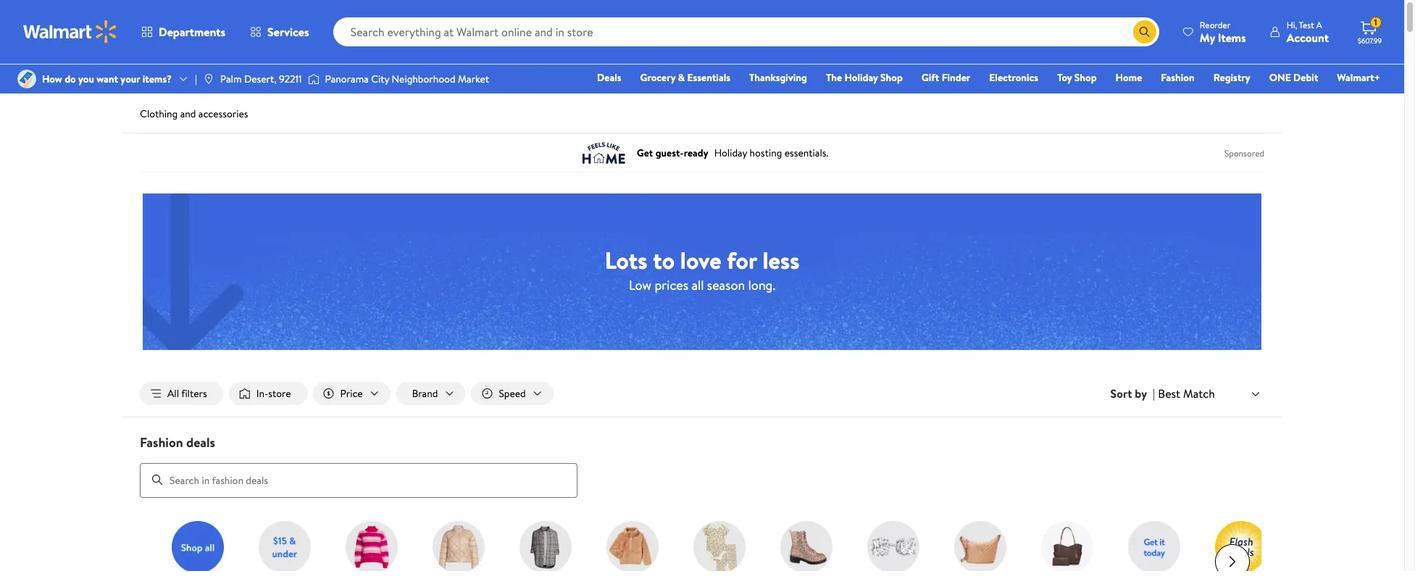 Task type: locate. For each thing, give the bounding box(es) containing it.
services
[[268, 24, 309, 40]]

items
[[1218, 29, 1246, 45]]

1 vertical spatial fashion
[[140, 433, 183, 452]]

0 vertical spatial |
[[195, 72, 197, 86]]

shop
[[881, 70, 903, 85], [1075, 70, 1097, 85]]

gift finder link
[[915, 70, 977, 86]]

search icon image
[[1139, 26, 1151, 38]]

1 vertical spatial |
[[1153, 386, 1156, 402]]

lots
[[605, 244, 648, 276]]

brand button
[[396, 382, 466, 405]]

prices
[[655, 276, 689, 294]]

my
[[1200, 29, 1215, 45]]

0 horizontal spatial fashion
[[140, 433, 183, 452]]

 image right 92211
[[308, 72, 319, 86]]

baby & toddler image
[[694, 521, 746, 571]]

season
[[707, 276, 745, 294]]

 image for panorama
[[308, 72, 319, 86]]

clothing and accessories
[[140, 107, 248, 121]]

| up clothing and accessories
[[195, 72, 197, 86]]

 image left palm
[[203, 73, 214, 85]]

and
[[180, 107, 196, 121]]

0 horizontal spatial  image
[[203, 73, 214, 85]]

all
[[167, 386, 179, 401]]

shop right holiday
[[881, 70, 903, 85]]

| right by
[[1153, 386, 1156, 402]]

search image
[[151, 474, 163, 486]]

neighborhood
[[392, 72, 456, 86]]

1
[[1375, 16, 1378, 28]]

fashion for fashion deals
[[140, 433, 183, 452]]

in-
[[256, 386, 268, 401]]

one debit link
[[1263, 70, 1325, 86]]

$607.99
[[1358, 36, 1382, 46]]

flash deals image
[[1215, 521, 1268, 571]]

gift
[[922, 70, 940, 85]]

next slide for chipmodulewithimages list image
[[1215, 544, 1250, 571]]

1 horizontal spatial shop
[[1075, 70, 1097, 85]]

in-store button
[[229, 382, 307, 405]]

women's image
[[346, 521, 398, 571]]

1 $607.99
[[1358, 16, 1382, 46]]

all
[[692, 276, 704, 294]]

store
[[268, 386, 291, 401]]

1 horizontal spatial fashion
[[1161, 70, 1195, 85]]

fashion up search image
[[140, 433, 183, 452]]

 image
[[308, 72, 319, 86], [203, 73, 214, 85]]

services button
[[238, 14, 322, 49]]

home link
[[1109, 70, 1149, 86]]

best match
[[1158, 385, 1215, 401]]

departments button
[[129, 14, 238, 49]]

accessories
[[198, 107, 248, 121]]

one
[[1270, 70, 1291, 85]]

panorama city neighborhood market
[[325, 72, 489, 86]]

1 horizontal spatial  image
[[308, 72, 319, 86]]

0 vertical spatial fashion
[[1161, 70, 1195, 85]]

speed button
[[471, 382, 554, 405]]

deals
[[597, 70, 622, 85]]

shop right toy
[[1075, 70, 1097, 85]]

clothing
[[140, 107, 178, 121]]

fashion inside search box
[[140, 433, 183, 452]]

thanksgiving link
[[743, 70, 814, 86]]

fashion
[[1161, 70, 1195, 85], [140, 433, 183, 452]]

hi,
[[1287, 18, 1298, 31]]

shoes image
[[781, 521, 833, 571]]

1 horizontal spatial |
[[1153, 386, 1156, 402]]

registry
[[1214, 70, 1251, 85]]

how
[[42, 72, 62, 86]]

items?
[[143, 72, 172, 86]]

sponsored
[[1225, 147, 1265, 159]]

walmart+ link
[[1331, 70, 1387, 86]]

women's plus image
[[433, 521, 485, 571]]

how do you want your items?
[[42, 72, 172, 86]]

fashion right home link
[[1161, 70, 1195, 85]]

fashion link
[[1155, 70, 1202, 86]]

all filters
[[167, 386, 207, 401]]

best match button
[[1156, 384, 1265, 403]]

holiday
[[845, 70, 878, 85]]

2 shop from the left
[[1075, 70, 1097, 85]]

by
[[1135, 386, 1147, 402]]

city
[[371, 72, 389, 86]]

|
[[195, 72, 197, 86], [1153, 386, 1156, 402]]

one debit
[[1270, 70, 1319, 85]]

the holiday shop
[[826, 70, 903, 85]]

deals link
[[591, 70, 628, 86]]

 image
[[17, 70, 36, 88]]

reorder my items
[[1200, 18, 1246, 45]]

the
[[826, 70, 842, 85]]

0 horizontal spatial shop
[[881, 70, 903, 85]]

walmart image
[[23, 20, 117, 43]]

desert,
[[244, 72, 277, 86]]

0 horizontal spatial |
[[195, 72, 197, 86]]



Task type: describe. For each thing, give the bounding box(es) containing it.
sort by |
[[1111, 386, 1156, 402]]

&
[[678, 70, 685, 85]]

| inside "sort and filter section" element
[[1153, 386, 1156, 402]]

price button
[[313, 382, 390, 405]]

match
[[1184, 385, 1215, 401]]

grocery
[[640, 70, 676, 85]]

designer bags & more image
[[1042, 521, 1094, 571]]

essentials
[[687, 70, 731, 85]]

all filters button
[[140, 382, 223, 405]]

to
[[653, 244, 675, 276]]

lots to love for less. low prices all season long. image
[[143, 193, 1262, 350]]

1 shop from the left
[[881, 70, 903, 85]]

test
[[1299, 18, 1315, 31]]

best
[[1158, 385, 1181, 401]]

grocery & essentials
[[640, 70, 731, 85]]

departments
[[159, 24, 225, 40]]

lots to love for less low prices all season long.
[[605, 244, 800, 294]]

in-store
[[256, 386, 291, 401]]

want
[[97, 72, 118, 86]]

shop all image
[[172, 521, 224, 571]]

your
[[121, 72, 140, 86]]

sort and filter section element
[[122, 370, 1282, 417]]

kids' image
[[607, 521, 659, 571]]

toy
[[1058, 70, 1072, 85]]

panorama
[[325, 72, 369, 86]]

the holiday shop link
[[820, 70, 910, 86]]

home
[[1116, 70, 1142, 85]]

filters
[[181, 386, 207, 401]]

92211
[[279, 72, 302, 86]]

brand
[[412, 386, 438, 401]]

bags & accessories image
[[955, 521, 1007, 571]]

electronics link
[[983, 70, 1045, 86]]

deals
[[186, 433, 215, 452]]

toy shop link
[[1051, 70, 1104, 86]]

for
[[727, 244, 757, 276]]

thanksgiving
[[749, 70, 807, 85]]

hi, test a account
[[1287, 18, 1329, 45]]

do
[[65, 72, 76, 86]]

Fashion deals search field
[[122, 433, 1282, 498]]

toy shop
[[1058, 70, 1097, 85]]

palm desert, 92211
[[220, 72, 302, 86]]

fashion deals
[[140, 433, 215, 452]]

speed
[[499, 386, 526, 401]]

sort
[[1111, 386, 1132, 402]]

mens image
[[520, 521, 572, 571]]

 image for palm
[[203, 73, 214, 85]]

under 15 image
[[259, 521, 311, 571]]

get it today image
[[1129, 521, 1181, 571]]

low
[[629, 276, 652, 294]]

jewelry & watches image
[[868, 521, 920, 571]]

finder
[[942, 70, 971, 85]]

less
[[763, 244, 800, 276]]

palm
[[220, 72, 242, 86]]

Search in fashion deals search field
[[140, 463, 578, 498]]

registry link
[[1207, 70, 1257, 86]]

gift finder
[[922, 70, 971, 85]]

Walmart Site-Wide search field
[[333, 17, 1160, 46]]

electronics
[[990, 70, 1039, 85]]

market
[[458, 72, 489, 86]]

long.
[[748, 276, 776, 294]]

you
[[78, 72, 94, 86]]

grocery & essentials link
[[634, 70, 737, 86]]

Search search field
[[333, 17, 1160, 46]]

account
[[1287, 29, 1329, 45]]

debit
[[1294, 70, 1319, 85]]

a
[[1317, 18, 1322, 31]]

fashion for fashion
[[1161, 70, 1195, 85]]

walmart+
[[1337, 70, 1381, 85]]

reorder
[[1200, 18, 1231, 31]]

love
[[680, 244, 722, 276]]



Task type: vqa. For each thing, say whether or not it's contained in the screenshot.
Home
yes



